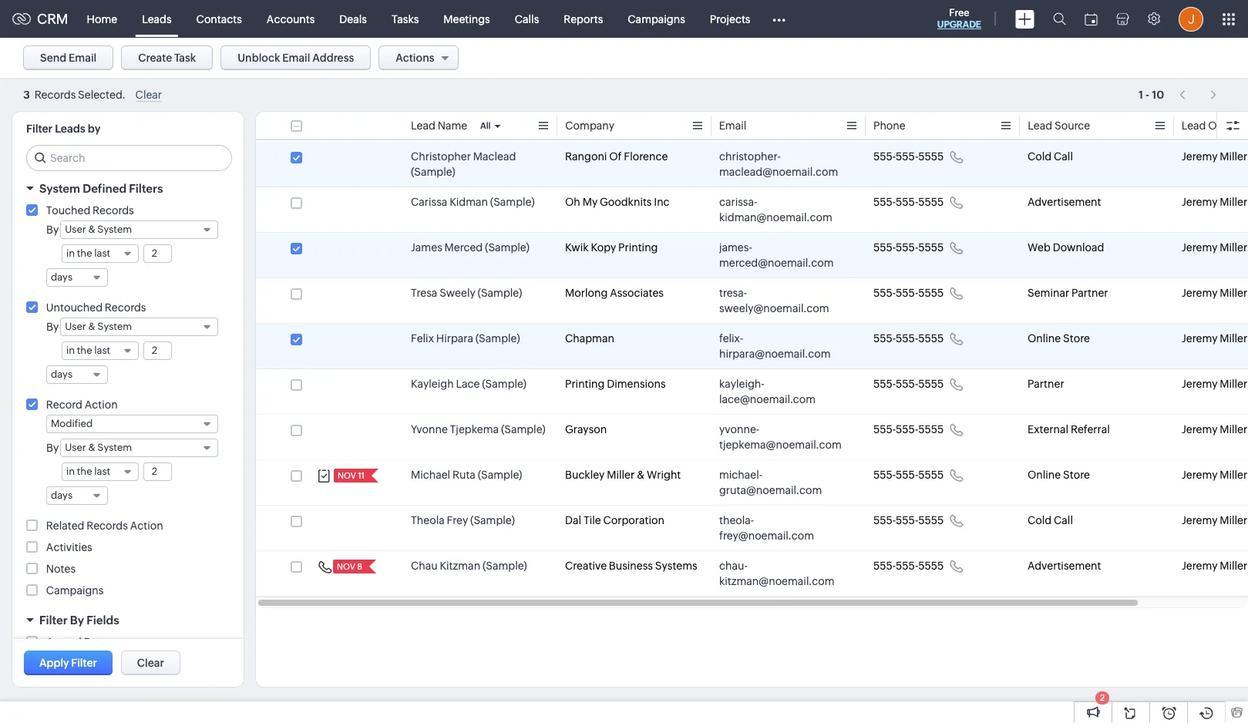 Task type: vqa. For each thing, say whether or not it's contained in the screenshot.
middle Without
no



Task type: describe. For each thing, give the bounding box(es) containing it.
jeremy for felix- hirpara@noemail.com
[[1182, 332, 1218, 345]]

& down untouched records
[[88, 321, 95, 332]]

selected.
[[78, 89, 126, 101]]

tresa- sweely@noemail.com link
[[720, 285, 843, 316]]

3 days field from the top
[[46, 487, 108, 505]]

in the last field for touched
[[62, 244, 139, 263]]

lead for lead owner
[[1182, 120, 1207, 132]]

home
[[87, 13, 117, 25]]

555-555-5555 for chau- kitzman@noemail.com
[[874, 560, 944, 572]]

web download
[[1028, 241, 1105, 254]]

deals link
[[327, 0, 379, 37]]

kayleigh
[[411, 378, 454, 390]]

christopher maclead (sample) link
[[411, 149, 550, 180]]

tresa- sweely@noemail.com
[[720, 287, 830, 315]]

user & system field for untouched records
[[60, 318, 218, 336]]

theola frey (sample)
[[411, 514, 515, 527]]

create task button
[[121, 46, 213, 70]]

10 for 1st navigation from the bottom
[[1152, 89, 1165, 101]]

chau- kitzman@noemail.com
[[720, 560, 835, 588]]

untouched
[[46, 302, 103, 314]]

1 vertical spatial printing
[[565, 378, 605, 390]]

search image
[[1053, 12, 1067, 25]]

555-555-5555 for theola- frey@noemail.com
[[874, 514, 944, 527]]

jeremy for tresa- sweely@noemail.com
[[1182, 287, 1218, 299]]

rangoni
[[565, 150, 607, 163]]

upgrade
[[938, 19, 982, 30]]

related
[[46, 520, 84, 532]]

carissa- kidman@noemail.com link
[[720, 194, 843, 225]]

jeremy for kayleigh- lace@noemail.com
[[1182, 378, 1218, 390]]

1 navigation from the top
[[1172, 83, 1225, 106]]

& left wright
[[637, 469, 645, 481]]

accounts link
[[254, 0, 327, 37]]

frey@noemail.com
[[720, 530, 814, 542]]

555-555-5555 for christopher- maclead@noemail.com
[[874, 150, 944, 163]]

theola- frey@noemail.com
[[720, 514, 814, 542]]

5555 for christopher- maclead@noemail.com
[[919, 150, 944, 163]]

creative
[[565, 560, 607, 572]]

michael
[[411, 469, 451, 481]]

cold call for theola- frey@noemail.com
[[1028, 514, 1073, 527]]

defined
[[83, 182, 127, 195]]

chapman
[[565, 332, 615, 345]]

filters
[[129, 182, 163, 195]]

8
[[357, 562, 362, 571]]

christopher- maclead@noemail.com link
[[720, 149, 843, 180]]

theola frey (sample) link
[[411, 513, 515, 528]]

name
[[438, 120, 467, 132]]

jeremy miller for kayleigh- lace@noemail.com
[[1182, 378, 1248, 390]]

miller for tresa- sweely@noemail.com
[[1220, 287, 1248, 299]]

days field for touched
[[46, 268, 108, 287]]

lead inside button
[[1064, 52, 1089, 64]]

3 records selected.
[[23, 89, 126, 101]]

1 horizontal spatial partner
[[1072, 287, 1109, 299]]

felix- hirpara@noemail.com link
[[720, 331, 843, 362]]

2 1 from the top
[[1139, 89, 1144, 101]]

morlong associates
[[565, 287, 664, 299]]

felix hirpara (sample)
[[411, 332, 520, 345]]

contacts link
[[184, 0, 254, 37]]

by down touched
[[46, 224, 59, 236]]

chau
[[411, 560, 438, 572]]

in for touched
[[66, 248, 75, 259]]

kayleigh lace (sample) link
[[411, 376, 527, 392]]

5555 for felix- hirpara@noemail.com
[[919, 332, 944, 345]]

michael-
[[720, 469, 763, 481]]

james- merced@noemail.com
[[720, 241, 834, 269]]

cold for theola- frey@noemail.com
[[1028, 514, 1052, 527]]

merced
[[445, 241, 483, 254]]

1 actions from the left
[[396, 52, 435, 64]]

dal
[[565, 514, 582, 527]]

seminar
[[1028, 287, 1070, 299]]

last for touched
[[94, 248, 110, 259]]

tasks
[[392, 13, 419, 25]]

(sample) for christopher maclead (sample)
[[411, 166, 456, 178]]

projects link
[[698, 0, 763, 37]]

5555 for theola- frey@noemail.com
[[919, 514, 944, 527]]

555-555-5555 for kayleigh- lace@noemail.com
[[874, 378, 944, 390]]

touched
[[46, 204, 90, 217]]

carissa
[[411, 196, 448, 208]]

2 - from the top
[[1146, 89, 1150, 101]]

chau kitzman (sample) link
[[411, 558, 527, 574]]

0 horizontal spatial campaigns
[[46, 585, 104, 597]]

james- merced@noemail.com link
[[720, 240, 843, 271]]

phone
[[874, 120, 906, 132]]

miller for theola- frey@noemail.com
[[1220, 514, 1248, 527]]

gruta@noemail.com
[[720, 484, 822, 497]]

apply filter
[[39, 657, 97, 669]]

call for christopher- maclead@noemail.com
[[1054, 150, 1073, 163]]

email for send
[[69, 52, 97, 64]]

carissa kidman (sample)
[[411, 196, 535, 208]]

company
[[565, 120, 614, 132]]

jeremy miller for christopher- maclead@noemail.com
[[1182, 150, 1248, 163]]

1 vertical spatial partner
[[1028, 378, 1065, 390]]

jeremy miller for chau- kitzman@noemail.com
[[1182, 560, 1248, 572]]

2 navigation from the top
[[1172, 84, 1225, 106]]

jeremy miller for felix- hirpara@noemail.com
[[1182, 332, 1248, 345]]

0 vertical spatial campaigns
[[628, 13, 685, 25]]

in for untouched
[[66, 345, 75, 356]]

records
[[34, 89, 76, 101]]

record action
[[46, 399, 118, 411]]

system defined filters button
[[12, 175, 244, 202]]

michael ruta (sample)
[[411, 469, 522, 481]]

buckley
[[565, 469, 605, 481]]

ruta
[[453, 469, 476, 481]]

online for michael- gruta@noemail.com
[[1028, 469, 1061, 481]]

user for untouched
[[65, 321, 86, 332]]

(sample) for chau kitzman (sample)
[[483, 560, 527, 572]]

user & system for touched
[[65, 224, 132, 235]]

yvonne-
[[720, 423, 760, 436]]

records for untouched
[[105, 302, 146, 314]]

referral
[[1071, 423, 1110, 436]]

seminar partner
[[1028, 287, 1109, 299]]

meetings
[[444, 13, 490, 25]]

(sample) for carissa kidman (sample)
[[490, 196, 535, 208]]

kayleigh- lace@noemail.com link
[[720, 376, 843, 407]]

user for touched
[[65, 224, 86, 235]]

(sample) for tresa sweely (sample)
[[478, 287, 522, 299]]

(sample) for theola frey (sample)
[[471, 514, 515, 527]]

call for theola- frey@noemail.com
[[1054, 514, 1073, 527]]

system down touched records
[[97, 224, 132, 235]]

5555 for michael- gruta@noemail.com
[[919, 469, 944, 481]]

miller for yvonne- tjepkema@noemail.com
[[1220, 423, 1248, 436]]

3 user from the top
[[65, 442, 86, 453]]

3
[[23, 89, 30, 101]]

chau- kitzman@noemail.com link
[[720, 558, 843, 589]]

3 user & system from the top
[[65, 442, 132, 453]]

days for touched records
[[51, 271, 73, 283]]

campaigns link
[[616, 0, 698, 37]]

yvonne tjepkema (sample)
[[411, 423, 546, 436]]

555-555-5555 for michael- gruta@noemail.com
[[874, 469, 944, 481]]

1 horizontal spatial printing
[[619, 241, 658, 254]]

maclead@noemail.com
[[720, 166, 839, 178]]

11
[[358, 471, 365, 480]]

felix- hirpara@noemail.com
[[720, 332, 831, 360]]

create for create lead
[[1028, 52, 1062, 64]]

Search text field
[[27, 146, 231, 170]]

last for untouched
[[94, 345, 110, 356]]

the for untouched
[[77, 345, 92, 356]]

create lead button
[[1013, 46, 1104, 71]]

555-555-5555 for james- merced@noemail.com
[[874, 241, 944, 254]]

records for touched
[[93, 204, 134, 217]]

1 vertical spatial action
[[130, 520, 163, 532]]

0 horizontal spatial action
[[85, 399, 118, 411]]

5555 for yvonne- tjepkema@noemail.com
[[919, 423, 944, 436]]



Task type: locate. For each thing, give the bounding box(es) containing it.
2 actions from the left
[[1162, 52, 1200, 64]]

create left task
[[138, 52, 172, 64]]

6 jeremy miller from the top
[[1182, 378, 1248, 390]]

555-555-5555 for yvonne- tjepkema@noemail.com
[[874, 423, 944, 436]]

contacts
[[196, 13, 242, 25]]

3 555-555-5555 from the top
[[874, 241, 944, 254]]

1 cold from the top
[[1028, 150, 1052, 163]]

in the last field up the related records action
[[62, 463, 139, 481]]

lead down calendar "icon"
[[1064, 52, 1089, 64]]

(sample) right frey
[[471, 514, 515, 527]]

5555 for james- merced@noemail.com
[[919, 241, 944, 254]]

0 vertical spatial printing
[[619, 241, 658, 254]]

2 vertical spatial user & system field
[[60, 439, 218, 457]]

1 jeremy miller from the top
[[1182, 150, 1248, 163]]

filter for filter by fields
[[39, 614, 68, 627]]

555-555-5555 for carissa- kidman@noemail.com
[[874, 196, 944, 208]]

system down untouched records
[[97, 321, 132, 332]]

0 horizontal spatial create
[[138, 52, 172, 64]]

user down untouched
[[65, 321, 86, 332]]

3 in the last field from the top
[[62, 463, 139, 481]]

online for felix- hirpara@noemail.com
[[1028, 332, 1061, 345]]

reports link
[[552, 0, 616, 37]]

5555 for tresa- sweely@noemail.com
[[919, 287, 944, 299]]

0 horizontal spatial email
[[69, 52, 97, 64]]

system up touched
[[39, 182, 80, 195]]

in the last for touched
[[66, 248, 110, 259]]

sweely
[[440, 287, 476, 299]]

campaigns down notes
[[46, 585, 104, 597]]

external referral
[[1028, 423, 1110, 436]]

accounts
[[267, 13, 315, 25]]

touched records
[[46, 204, 134, 217]]

the down untouched
[[77, 345, 92, 356]]

call
[[1054, 150, 1073, 163], [1054, 514, 1073, 527]]

create menu element
[[1006, 0, 1044, 37]]

1 vertical spatial user & system
[[65, 321, 132, 332]]

2 last from the top
[[94, 345, 110, 356]]

0 vertical spatial in the last field
[[62, 244, 139, 263]]

2 online from the top
[[1028, 469, 1061, 481]]

oh
[[565, 196, 581, 208]]

2 days field from the top
[[46, 366, 108, 384]]

lead source
[[1028, 120, 1090, 132]]

the for touched
[[77, 248, 92, 259]]

user & system field for touched records
[[60, 221, 218, 239]]

inc
[[654, 196, 670, 208]]

1 horizontal spatial actions
[[1162, 52, 1200, 64]]

online down "external"
[[1028, 469, 1061, 481]]

the down the modified
[[77, 466, 92, 477]]

online down seminar
[[1028, 332, 1061, 345]]

unblock
[[238, 52, 280, 64]]

1 vertical spatial user
[[65, 321, 86, 332]]

in the last down untouched records
[[66, 345, 110, 356]]

(sample) right merced
[[485, 241, 530, 254]]

florence
[[624, 150, 668, 163]]

3 user & system field from the top
[[60, 439, 218, 457]]

navigation
[[1172, 83, 1225, 106], [1172, 84, 1225, 106]]

all
[[480, 121, 491, 130]]

days field up 'record action'
[[46, 366, 108, 384]]

1 10 from the top
[[1152, 88, 1165, 101]]

by down untouched
[[46, 321, 59, 333]]

user & system for untouched
[[65, 321, 132, 332]]

5 5555 from the top
[[919, 332, 944, 345]]

3 jeremy from the top
[[1182, 241, 1218, 254]]

user down the modified
[[65, 442, 86, 453]]

records for related
[[87, 520, 128, 532]]

create menu image
[[1016, 10, 1035, 28]]

0 vertical spatial last
[[94, 248, 110, 259]]

campaigns right the reports
[[628, 13, 685, 25]]

nov 8
[[337, 562, 362, 571]]

days field up the related
[[46, 487, 108, 505]]

(sample) for james merced (sample)
[[485, 241, 530, 254]]

1 jeremy from the top
[[1182, 150, 1218, 163]]

online
[[1028, 332, 1061, 345], [1028, 469, 1061, 481]]

0 vertical spatial action
[[85, 399, 118, 411]]

store down external referral
[[1064, 469, 1090, 481]]

(sample) inside the christopher maclead (sample)
[[411, 166, 456, 178]]

last down touched records
[[94, 248, 110, 259]]

printing dimensions
[[565, 378, 666, 390]]

(sample) right ruta
[[478, 469, 522, 481]]

6 555-555-5555 from the top
[[874, 378, 944, 390]]

2 vertical spatial user & system
[[65, 442, 132, 453]]

store for michael- gruta@noemail.com
[[1064, 469, 1090, 481]]

6 5555 from the top
[[919, 378, 944, 390]]

download
[[1053, 241, 1105, 254]]

jeremy miller
[[1182, 150, 1248, 163], [1182, 196, 1248, 208], [1182, 241, 1248, 254], [1182, 287, 1248, 299], [1182, 332, 1248, 345], [1182, 378, 1248, 390], [1182, 423, 1248, 436], [1182, 469, 1248, 481], [1182, 514, 1248, 527], [1182, 560, 1248, 572]]

1 - from the top
[[1146, 88, 1150, 101]]

555-555-5555 for felix- hirpara@noemail.com
[[874, 332, 944, 345]]

jeremy for theola- frey@noemail.com
[[1182, 514, 1218, 527]]

(sample) for kayleigh lace (sample)
[[482, 378, 527, 390]]

the
[[77, 248, 92, 259], [77, 345, 92, 356], [77, 466, 92, 477]]

2 create from the left
[[1028, 52, 1062, 64]]

last up the related records action
[[94, 466, 110, 477]]

filter up annual
[[39, 614, 68, 627]]

2 in the last field from the top
[[62, 342, 139, 360]]

(sample) for michael ruta (sample)
[[478, 469, 522, 481]]

1 cold call from the top
[[1028, 150, 1073, 163]]

0 vertical spatial days field
[[46, 268, 108, 287]]

jeremy for yvonne- tjepkema@noemail.com
[[1182, 423, 1218, 436]]

(sample) right kidman
[[490, 196, 535, 208]]

10 for 1st navigation from the top of the page
[[1152, 88, 1165, 101]]

days up the related
[[51, 490, 73, 501]]

2 vertical spatial filter
[[71, 657, 97, 669]]

1 vertical spatial leads
[[55, 123, 85, 135]]

jeremy for chau- kitzman@noemail.com
[[1182, 560, 1218, 572]]

1 5555 from the top
[[919, 150, 944, 163]]

tresa sweely (sample) link
[[411, 285, 522, 301]]

the down touched records
[[77, 248, 92, 259]]

1 horizontal spatial leads
[[142, 13, 172, 25]]

(sample) right "kitzman"
[[483, 560, 527, 572]]

miller for kayleigh- lace@noemail.com
[[1220, 378, 1248, 390]]

user & system field down filters
[[60, 221, 218, 239]]

records right untouched
[[105, 302, 146, 314]]

source
[[1055, 120, 1090, 132]]

user down touched
[[65, 224, 86, 235]]

2 vertical spatial records
[[87, 520, 128, 532]]

1 horizontal spatial create
[[1028, 52, 1062, 64]]

in the last field down untouched records
[[62, 342, 139, 360]]

miller for chau- kitzman@noemail.com
[[1220, 560, 1248, 572]]

lead for lead name
[[411, 120, 436, 132]]

(sample) for yvonne tjepkema (sample)
[[501, 423, 546, 436]]

leads inside leads link
[[142, 13, 172, 25]]

in the last down the modified
[[66, 466, 110, 477]]

email inside "button"
[[282, 52, 310, 64]]

send email button
[[23, 46, 114, 70]]

1 vertical spatial cold call
[[1028, 514, 1073, 527]]

by up annual revenue
[[70, 614, 84, 627]]

jeremy miller for yvonne- tjepkema@noemail.com
[[1182, 423, 1248, 436]]

online store for michael- gruta@noemail.com
[[1028, 469, 1090, 481]]

0 vertical spatial leads
[[142, 13, 172, 25]]

lead for lead source
[[1028, 120, 1053, 132]]

Modified field
[[46, 415, 218, 433]]

9 5555 from the top
[[919, 514, 944, 527]]

notes
[[46, 563, 76, 575]]

(sample) right sweely
[[478, 287, 522, 299]]

2 vertical spatial user
[[65, 442, 86, 453]]

1 days from the top
[[51, 271, 73, 283]]

0 vertical spatial user
[[65, 224, 86, 235]]

records
[[93, 204, 134, 217], [105, 302, 146, 314], [87, 520, 128, 532]]

3 last from the top
[[94, 466, 110, 477]]

lead left name
[[411, 120, 436, 132]]

lead left the source
[[1028, 120, 1053, 132]]

leads link
[[130, 0, 184, 37]]

1 vertical spatial campaigns
[[46, 585, 104, 597]]

4 jeremy miller from the top
[[1182, 287, 1248, 299]]

revenue
[[84, 636, 128, 649]]

10 5555 from the top
[[919, 560, 944, 572]]

jeremy for christopher- maclead@noemail.com
[[1182, 150, 1218, 163]]

0 vertical spatial store
[[1064, 332, 1090, 345]]

7 555-555-5555 from the top
[[874, 423, 944, 436]]

user & system field down modified field
[[60, 439, 218, 457]]

2 cold call from the top
[[1028, 514, 1073, 527]]

tresa-
[[720, 287, 747, 299]]

2 vertical spatial the
[[77, 466, 92, 477]]

email left address on the left top of page
[[282, 52, 310, 64]]

1 vertical spatial in the last
[[66, 345, 110, 356]]

1 vertical spatial online store
[[1028, 469, 1090, 481]]

2 the from the top
[[77, 345, 92, 356]]

1 vertical spatial days
[[51, 369, 73, 380]]

1 1 from the top
[[1139, 88, 1144, 101]]

2 jeremy from the top
[[1182, 196, 1218, 208]]

lace@noemail.com
[[720, 393, 816, 406]]

1 1 - 10 from the top
[[1139, 88, 1165, 101]]

0 vertical spatial partner
[[1072, 287, 1109, 299]]

task
[[174, 52, 196, 64]]

goodknits
[[600, 196, 652, 208]]

kidman
[[450, 196, 488, 208]]

1 vertical spatial in the last field
[[62, 342, 139, 360]]

1 days field from the top
[[46, 268, 108, 287]]

create task
[[138, 52, 196, 64]]

calendar image
[[1085, 13, 1098, 25]]

days up record
[[51, 369, 73, 380]]

unblock email address
[[238, 52, 354, 64]]

7 jeremy from the top
[[1182, 423, 1218, 436]]

1
[[1139, 88, 1144, 101], [1139, 89, 1144, 101]]

days up untouched
[[51, 271, 73, 283]]

1 vertical spatial online
[[1028, 469, 1061, 481]]

last down untouched records
[[94, 345, 110, 356]]

james-
[[720, 241, 753, 254]]

1 last from the top
[[94, 248, 110, 259]]

of
[[609, 150, 622, 163]]

555-555-5555 for tresa- sweely@noemail.com
[[874, 287, 944, 299]]

lace
[[456, 378, 480, 390]]

days field up untouched
[[46, 268, 108, 287]]

kayleigh lace (sample)
[[411, 378, 527, 390]]

reports
[[564, 13, 603, 25]]

fields
[[87, 614, 119, 627]]

days for untouched records
[[51, 369, 73, 380]]

2 1 - 10 from the top
[[1139, 89, 1165, 101]]

4 5555 from the top
[[919, 287, 944, 299]]

5 555-555-5555 from the top
[[874, 332, 944, 345]]

2 days from the top
[[51, 369, 73, 380]]

partner
[[1072, 287, 1109, 299], [1028, 378, 1065, 390]]

jeremy miller for james- merced@noemail.com
[[1182, 241, 1248, 254]]

email right send
[[69, 52, 97, 64]]

1 vertical spatial call
[[1054, 514, 1073, 527]]

0 horizontal spatial printing
[[565, 378, 605, 390]]

3 5555 from the top
[[919, 241, 944, 254]]

0 vertical spatial clear
[[135, 89, 162, 101]]

0 vertical spatial call
[[1054, 150, 1073, 163]]

None text field
[[144, 342, 171, 359], [144, 463, 171, 480], [144, 342, 171, 359], [144, 463, 171, 480]]

1 555-555-5555 from the top
[[874, 150, 944, 163]]

(sample) down christopher
[[411, 166, 456, 178]]

2 vertical spatial in the last
[[66, 466, 110, 477]]

christopher maclead (sample)
[[411, 150, 516, 178]]

home link
[[74, 0, 130, 37]]

1 the from the top
[[77, 248, 92, 259]]

nov left "11" at the bottom of the page
[[338, 471, 356, 480]]

online store for felix- hirpara@noemail.com
[[1028, 332, 1090, 345]]

leads left the by
[[55, 123, 85, 135]]

3 days from the top
[[51, 490, 73, 501]]

1 vertical spatial advertisement
[[1028, 560, 1102, 572]]

1 vertical spatial cold
[[1028, 514, 1052, 527]]

jeremy for carissa- kidman@noemail.com
[[1182, 196, 1218, 208]]

1 vertical spatial the
[[77, 345, 92, 356]]

1 user & system from the top
[[65, 224, 132, 235]]

advertisement for chau- kitzman@noemail.com
[[1028, 560, 1102, 572]]

3 the from the top
[[77, 466, 92, 477]]

1 advertisement from the top
[[1028, 196, 1102, 208]]

lead left owner
[[1182, 120, 1207, 132]]

0 vertical spatial cold call
[[1028, 150, 1073, 163]]

actions down tasks
[[396, 52, 435, 64]]

1 online store from the top
[[1028, 332, 1090, 345]]

0 vertical spatial online
[[1028, 332, 1061, 345]]

theola
[[411, 514, 445, 527]]

0 vertical spatial advertisement
[[1028, 196, 1102, 208]]

user & system field down untouched records
[[60, 318, 218, 336]]

2 vertical spatial days field
[[46, 487, 108, 505]]

8 5555 from the top
[[919, 469, 944, 481]]

0 vertical spatial online store
[[1028, 332, 1090, 345]]

jeremy miller for carissa- kidman@noemail.com
[[1182, 196, 1248, 208]]

yvonne- tjepkema@noemail.com
[[720, 423, 842, 451]]

0 vertical spatial in
[[66, 248, 75, 259]]

web
[[1028, 241, 1051, 254]]

nov 11
[[338, 471, 365, 480]]

modified
[[51, 418, 93, 430]]

0 vertical spatial cold
[[1028, 150, 1052, 163]]

partner up "external"
[[1028, 378, 1065, 390]]

advertisement for carissa- kidman@noemail.com
[[1028, 196, 1102, 208]]

2 user & system from the top
[[65, 321, 132, 332]]

5 jeremy from the top
[[1182, 332, 1218, 345]]

printing right 'kopy'
[[619, 241, 658, 254]]

1 in from the top
[[66, 248, 75, 259]]

nov for michael
[[338, 471, 356, 480]]

2 in the last from the top
[[66, 345, 110, 356]]

2 vertical spatial last
[[94, 466, 110, 477]]

3 in from the top
[[66, 466, 75, 477]]

0 vertical spatial in the last
[[66, 248, 110, 259]]

2 horizontal spatial email
[[720, 120, 747, 132]]

1 in the last from the top
[[66, 248, 110, 259]]

profile image
[[1179, 7, 1204, 31]]

nov for chau
[[337, 562, 355, 571]]

meetings link
[[431, 0, 503, 37]]

tresa
[[411, 287, 438, 299]]

0 vertical spatial user & system
[[65, 224, 132, 235]]

miller for felix- hirpara@noemail.com
[[1220, 332, 1248, 345]]

miller for carissa- kidman@noemail.com
[[1220, 196, 1248, 208]]

carissa kidman (sample) link
[[411, 194, 535, 210]]

(sample) for felix hirpara (sample)
[[476, 332, 520, 345]]

actions down profile element
[[1162, 52, 1200, 64]]

2 advertisement from the top
[[1028, 560, 1102, 572]]

0 horizontal spatial leads
[[55, 123, 85, 135]]

5 jeremy miller from the top
[[1182, 332, 1248, 345]]

9 jeremy miller from the top
[[1182, 514, 1248, 527]]

days field
[[46, 268, 108, 287], [46, 366, 108, 384], [46, 487, 108, 505]]

5555 for kayleigh- lace@noemail.com
[[919, 378, 944, 390]]

3 in the last from the top
[[66, 466, 110, 477]]

1 horizontal spatial email
[[282, 52, 310, 64]]

1 create from the left
[[138, 52, 172, 64]]

2 cold from the top
[[1028, 514, 1052, 527]]

1 - 10 for 1st navigation from the top of the page
[[1139, 88, 1165, 101]]

1 vertical spatial filter
[[39, 614, 68, 627]]

filter down annual revenue
[[71, 657, 97, 669]]

10 555-555-5555 from the top
[[874, 560, 944, 572]]

kayleigh- lace@noemail.com
[[720, 378, 816, 406]]

4 555-555-5555 from the top
[[874, 287, 944, 299]]

creative business systems
[[565, 560, 698, 572]]

create down search icon
[[1028, 52, 1062, 64]]

0 vertical spatial nov
[[338, 471, 356, 480]]

0 vertical spatial days
[[51, 271, 73, 283]]

leads up create task
[[142, 13, 172, 25]]

store down seminar partner
[[1064, 332, 1090, 345]]

apply
[[39, 657, 69, 669]]

cold call for christopher- maclead@noemail.com
[[1028, 150, 1073, 163]]

free upgrade
[[938, 7, 982, 30]]

2 vertical spatial in the last field
[[62, 463, 139, 481]]

10
[[1152, 88, 1165, 101], [1152, 89, 1165, 101]]

2 vertical spatial days
[[51, 490, 73, 501]]

10 jeremy from the top
[[1182, 560, 1218, 572]]

1 vertical spatial in
[[66, 345, 75, 356]]

row group
[[256, 142, 1249, 597]]

1 online from the top
[[1028, 332, 1061, 345]]

clear down create task button
[[135, 89, 162, 101]]

2 online store from the top
[[1028, 469, 1090, 481]]

0 horizontal spatial partner
[[1028, 378, 1065, 390]]

6 jeremy from the top
[[1182, 378, 1218, 390]]

2 555-555-5555 from the top
[[874, 196, 944, 208]]

clear down filter by fields dropdown button
[[137, 657, 164, 669]]

felix
[[411, 332, 434, 345]]

2 user & system field from the top
[[60, 318, 218, 336]]

in down untouched
[[66, 345, 75, 356]]

email up christopher-
[[720, 120, 747, 132]]

5555 for chau- kitzman@noemail.com
[[919, 560, 944, 572]]

jeremy miller for tresa- sweely@noemail.com
[[1182, 287, 1248, 299]]

record
[[46, 399, 82, 411]]

9 jeremy from the top
[[1182, 514, 1218, 527]]

christopher-
[[720, 150, 781, 163]]

system inside dropdown button
[[39, 182, 80, 195]]

online store down external referral
[[1028, 469, 1090, 481]]

calls link
[[503, 0, 552, 37]]

printing up grayson
[[565, 378, 605, 390]]

dimensions
[[607, 378, 666, 390]]

1 horizontal spatial action
[[130, 520, 163, 532]]

1 vertical spatial days field
[[46, 366, 108, 384]]

1 vertical spatial clear
[[137, 657, 164, 669]]

filter inside button
[[71, 657, 97, 669]]

nov left the 8
[[337, 562, 355, 571]]

7 jeremy miller from the top
[[1182, 423, 1248, 436]]

2
[[1100, 693, 1105, 703]]

row group containing christopher maclead (sample)
[[256, 142, 1249, 597]]

system down modified field
[[97, 442, 132, 453]]

carissa-
[[720, 196, 758, 208]]

2 jeremy miller from the top
[[1182, 196, 1248, 208]]

systems
[[655, 560, 698, 572]]

jeremy for michael- gruta@noemail.com
[[1182, 469, 1218, 481]]

7 5555 from the top
[[919, 423, 944, 436]]

annual revenue
[[46, 636, 128, 649]]

1 vertical spatial records
[[105, 302, 146, 314]]

None text field
[[144, 245, 171, 262]]

1 user & system field from the top
[[60, 221, 218, 239]]

0 vertical spatial records
[[93, 204, 134, 217]]

2 5555 from the top
[[919, 196, 944, 208]]

records down defined
[[93, 204, 134, 217]]

2 vertical spatial in
[[66, 466, 75, 477]]

in down touched
[[66, 248, 75, 259]]

555-555-5555
[[874, 150, 944, 163], [874, 196, 944, 208], [874, 241, 944, 254], [874, 287, 944, 299], [874, 332, 944, 345], [874, 378, 944, 390], [874, 423, 944, 436], [874, 469, 944, 481], [874, 514, 944, 527], [874, 560, 944, 572]]

user & system down touched records
[[65, 224, 132, 235]]

0 vertical spatial user & system field
[[60, 221, 218, 239]]

yvonne
[[411, 423, 448, 436]]

jeremy miller for michael- gruta@noemail.com
[[1182, 469, 1248, 481]]

1 call from the top
[[1054, 150, 1073, 163]]

deals
[[340, 13, 367, 25]]

unblock email address button
[[221, 46, 371, 70]]

yvonne tjepkema (sample) link
[[411, 422, 546, 437]]

filter down 3
[[26, 123, 53, 135]]

filter inside dropdown button
[[39, 614, 68, 627]]

email inside button
[[69, 52, 97, 64]]

email for unblock
[[282, 52, 310, 64]]

2 user from the top
[[65, 321, 86, 332]]

by
[[88, 123, 101, 135]]

store for felix- hirpara@noemail.com
[[1064, 332, 1090, 345]]

tile
[[584, 514, 601, 527]]

filter by fields button
[[12, 607, 244, 634]]

in the last field down touched records
[[62, 244, 139, 263]]

1 horizontal spatial campaigns
[[628, 13, 685, 25]]

5555 for carissa- kidman@noemail.com
[[919, 196, 944, 208]]

(sample) right tjepkema
[[501, 423, 546, 436]]

(sample) right hirpara
[[476, 332, 520, 345]]

filter leads by
[[26, 123, 101, 135]]

in down the modified
[[66, 466, 75, 477]]

theola- frey@noemail.com link
[[720, 513, 843, 544]]

1 user from the top
[[65, 224, 86, 235]]

partner right seminar
[[1072, 287, 1109, 299]]

by down the modified
[[46, 442, 59, 454]]

2 10 from the top
[[1152, 89, 1165, 101]]

kitzman
[[440, 560, 481, 572]]

0 vertical spatial filter
[[26, 123, 53, 135]]

days field for untouched
[[46, 366, 108, 384]]

in the last field
[[62, 244, 139, 263], [62, 342, 139, 360], [62, 463, 139, 481]]

8 555-555-5555 from the top
[[874, 469, 944, 481]]

in the last for untouched
[[66, 345, 110, 356]]

4 jeremy from the top
[[1182, 287, 1218, 299]]

0 horizontal spatial actions
[[396, 52, 435, 64]]

1 store from the top
[[1064, 332, 1090, 345]]

records right the related
[[87, 520, 128, 532]]

user & system down untouched records
[[65, 321, 132, 332]]

10 jeremy miller from the top
[[1182, 560, 1248, 572]]

james merced (sample) link
[[411, 240, 530, 255]]

1 - 10 for 1st navigation from the bottom
[[1139, 89, 1165, 101]]

cold for christopher- maclead@noemail.com
[[1028, 150, 1052, 163]]

miller for james- merced@noemail.com
[[1220, 241, 1248, 254]]

miller for michael- gruta@noemail.com
[[1220, 469, 1248, 481]]

corporation
[[603, 514, 665, 527]]

user & system down the modified
[[65, 442, 132, 453]]

dal tile corporation
[[565, 514, 665, 527]]

1 in the last field from the top
[[62, 244, 139, 263]]

system defined filters
[[39, 182, 163, 195]]

(sample) right lace
[[482, 378, 527, 390]]

jeremy for james- merced@noemail.com
[[1182, 241, 1218, 254]]

kayleigh-
[[720, 378, 765, 390]]

send
[[40, 52, 67, 64]]

online store down seminar partner
[[1028, 332, 1090, 345]]

2 call from the top
[[1054, 514, 1073, 527]]

(sample)
[[411, 166, 456, 178], [490, 196, 535, 208], [485, 241, 530, 254], [478, 287, 522, 299], [476, 332, 520, 345], [482, 378, 527, 390], [501, 423, 546, 436], [478, 469, 522, 481], [471, 514, 515, 527], [483, 560, 527, 572]]

1 vertical spatial user & system field
[[60, 318, 218, 336]]

miller for christopher- maclead@noemail.com
[[1220, 150, 1248, 163]]

1 vertical spatial store
[[1064, 469, 1090, 481]]

2 in from the top
[[66, 345, 75, 356]]

Other Modules field
[[763, 7, 796, 31]]

create for create task
[[138, 52, 172, 64]]

1 vertical spatial last
[[94, 345, 110, 356]]

by inside dropdown button
[[70, 614, 84, 627]]

in the last down touched records
[[66, 248, 110, 259]]

& down the modified
[[88, 442, 95, 453]]

User & System field
[[60, 221, 218, 239], [60, 318, 218, 336], [60, 439, 218, 457]]

1 vertical spatial nov
[[337, 562, 355, 571]]

8 jeremy from the top
[[1182, 469, 1218, 481]]

2 store from the top
[[1064, 469, 1090, 481]]

9 555-555-5555 from the top
[[874, 514, 944, 527]]

& down touched records
[[88, 224, 95, 235]]

kwik kopy printing
[[565, 241, 658, 254]]

search element
[[1044, 0, 1076, 38]]

0 vertical spatial the
[[77, 248, 92, 259]]

3 jeremy miller from the top
[[1182, 241, 1248, 254]]

8 jeremy miller from the top
[[1182, 469, 1248, 481]]

profile element
[[1170, 0, 1213, 37]]

in the last field for untouched
[[62, 342, 139, 360]]

filter for filter leads by
[[26, 123, 53, 135]]



